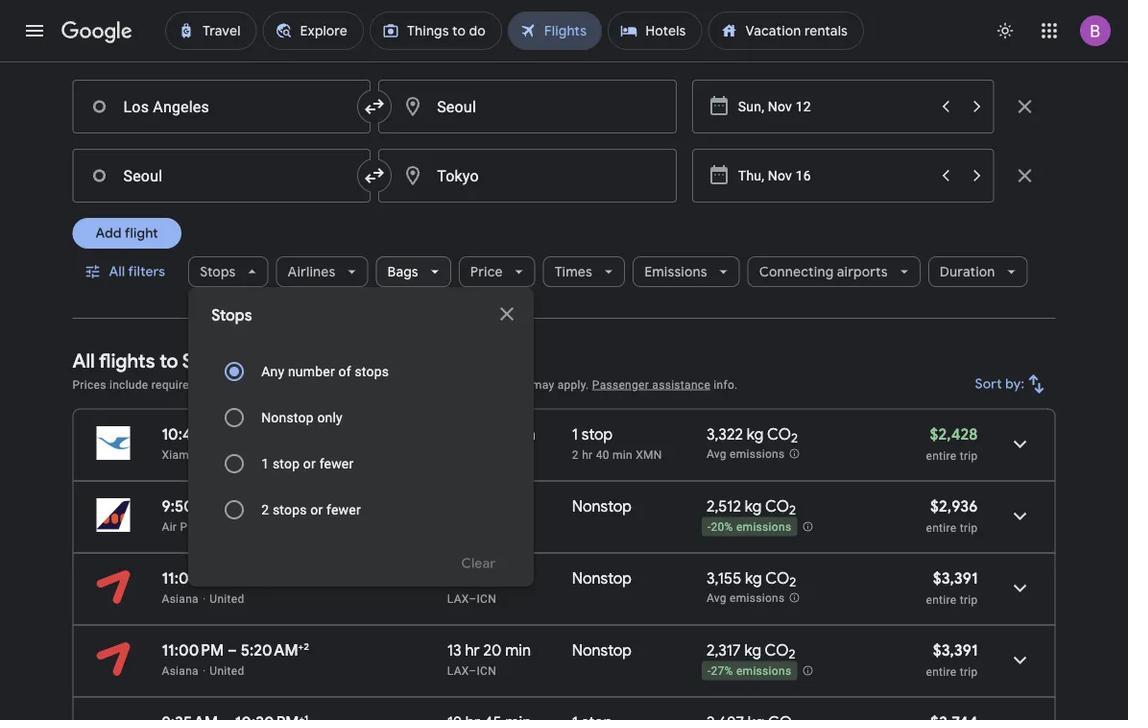 Task type: describe. For each thing, give the bounding box(es) containing it.
none search field containing stops
[[73, 32, 1056, 587]]

2,317
[[707, 641, 741, 661]]

avg emissions for 3,322
[[707, 448, 785, 461]]

$2,936 entire trip
[[927, 497, 979, 535]]

5:30 pm
[[242, 569, 299, 588]]

3,155
[[707, 569, 742, 588]]

co for 3,155
[[766, 569, 790, 588]]

2,317 kg co 2
[[707, 641, 796, 663]]

avg for 3,155
[[707, 592, 727, 605]]

3744 US dollars text field
[[931, 713, 979, 721]]

required
[[152, 378, 196, 392]]

nonstop for 9:50 am – 4:10 pm + 1
[[572, 497, 632, 516]]

duration button
[[929, 249, 1029, 295]]

total duration 20 hr 50 min. element
[[448, 425, 572, 447]]

nonstop flight. element for 13 hr 30 min
[[572, 569, 632, 591]]

-20% emissions
[[708, 521, 792, 534]]

$3,391 for 3,155
[[934, 569, 979, 588]]

– inside 13 hr 20 min lax – icn
[[469, 664, 477, 678]]

$2,428 entire trip
[[927, 425, 979, 463]]

all for all flights to seoul
[[73, 349, 95, 373]]

2 stops or fewer
[[261, 502, 361, 518]]

entire for 2,512
[[927, 521, 957, 535]]

2428 US dollars text field
[[931, 425, 979, 444]]

4 inside popup button
[[236, 47, 244, 62]]

to
[[160, 349, 178, 373]]

may
[[532, 378, 555, 392]]

flight details. leaves los angeles international airport at 9:50 am on sunday, november 12 and arrives at incheon international airport at 4:10 pm on monday, november 13. image
[[998, 493, 1044, 539]]

$2,936
[[931, 497, 979, 516]]

11:00 am – 5:30 pm
[[162, 569, 299, 588]]

emissions button
[[633, 249, 740, 295]]

2 inside 10:45 pm – 12:35 pm + 2
[[310, 425, 315, 437]]

any
[[261, 364, 285, 380]]

stops button
[[188, 249, 269, 295]]

times button
[[544, 249, 626, 295]]

30
[[484, 569, 502, 588]]

fees
[[241, 378, 264, 392]]

icn for 30
[[477, 592, 497, 606]]

Arrival time: 12:35 PM on  Tuesday, November 14. text field
[[243, 425, 315, 444]]

kg for 3,155
[[746, 569, 763, 588]]

fewer for 1 stop or fewer
[[320, 456, 354, 472]]

3391 us dollars text field for 3,155
[[934, 569, 979, 588]]

trip for 3,322
[[960, 449, 979, 463]]

12:35 pm
[[243, 425, 304, 444]]

co for 2,317
[[765, 641, 789, 661]]

co for 3,322
[[768, 425, 792, 444]]

1 stop flight. element containing 1 stop
[[572, 425, 613, 447]]

3,322
[[707, 425, 744, 444]]

2 1 stop flight. element from the top
[[572, 713, 613, 721]]

taxes
[[199, 378, 228, 392]]

nonstop for 11:00 am – 5:30 pm
[[572, 569, 632, 588]]

9:50 am
[[162, 497, 220, 516]]

Departure time: 9:50 AM. text field
[[162, 497, 220, 516]]

total duration 19 hr 45 min. element
[[448, 713, 572, 721]]

connecting
[[760, 263, 834, 281]]

4:10 pm
[[237, 497, 292, 516]]

3391 us dollars text field for 2,317
[[934, 641, 979, 661]]

emissions down 2,317 kg co 2 at the right bottom of the page
[[737, 665, 792, 679]]

+ for 12:35 pm
[[304, 425, 310, 437]]

air
[[162, 520, 177, 534]]

emissions
[[645, 263, 708, 281]]

20 inside 13 hr 20 min lax – icn
[[484, 641, 502, 661]]

assistance
[[653, 378, 711, 392]]

10:45 pm – 12:35 pm + 2
[[162, 425, 315, 444]]

bags
[[388, 263, 419, 281]]

lax for 13 hr 20 min
[[448, 664, 469, 678]]

connecting airports
[[760, 263, 889, 281]]

11:00 pm – 5:20 am + 2
[[162, 641, 309, 661]]

flights
[[99, 349, 155, 373]]

hr for 13 hr 30 min lax – icn
[[465, 569, 480, 588]]

-27% emissions
[[708, 665, 792, 679]]

number
[[288, 364, 335, 380]]

passenger assistance button
[[593, 378, 711, 392]]

$3,391 entire trip for 2,317
[[927, 641, 979, 679]]

united for 11:00 pm
[[210, 664, 245, 678]]

layover (1 of 1) is a 2 hr 40 min layover at xiamen gaoqi international airport in xiamen. element
[[572, 447, 697, 463]]

filters
[[128, 263, 165, 281]]

premia
[[180, 520, 218, 534]]

price
[[471, 263, 503, 281]]

bags button
[[376, 249, 451, 295]]

2,512 kg co 2
[[707, 497, 797, 519]]

Arrival time: 10:20 PM on  Monday, November 13. text field
[[235, 713, 309, 721]]

add flight button
[[73, 218, 181, 249]]

add
[[96, 225, 122, 242]]

kg for 3,322
[[747, 425, 764, 444]]

40
[[596, 448, 610, 462]]

duration
[[941, 263, 996, 281]]

1 stop 2 hr 40 min xmn
[[572, 425, 663, 462]]

2 inside stops option group
[[261, 502, 269, 518]]

swap origin and destination. image
[[363, 164, 386, 187]]

airlines button
[[276, 249, 369, 295]]

hr inside 1 stop 2 hr 40 min xmn
[[582, 448, 593, 462]]

xmn
[[636, 448, 663, 462]]

13 for 13 hr 30 min
[[448, 569, 462, 588]]

emissions down 2,512 kg co 2
[[737, 521, 792, 534]]

11:00 pm
[[162, 641, 224, 661]]

fewer for 2 stops or fewer
[[327, 502, 361, 518]]

min for 13 hr 30 min lax – icn
[[506, 569, 532, 588]]

of
[[339, 364, 351, 380]]

all flights to seoul
[[73, 349, 232, 373]]

2,512
[[707, 497, 742, 516]]

icn for 20
[[477, 664, 497, 678]]

2 inside 11:00 pm – 5:20 am + 2
[[304, 641, 309, 653]]

inc
[[221, 520, 238, 534]]

departure text field for remove flight from los angeles to seoul on sun, nov 12 icon
[[739, 81, 930, 133]]

2 inside 3,155 kg co 2
[[790, 575, 797, 591]]

1 vertical spatial stops
[[212, 306, 252, 326]]

nonstop only
[[261, 410, 343, 426]]

air premia inc
[[162, 520, 238, 534]]

leaves los angeles international airport at 10:45 pm on sunday, november 12 and arrives at incheon international airport at 12:35 pm on tuesday, november 14. element
[[162, 425, 315, 444]]

0 vertical spatial 20
[[448, 425, 466, 444]]

– for 5:30 pm
[[229, 569, 238, 588]]

– for 5:20 am
[[228, 641, 237, 661]]

Departure time: 11:00 AM. text field
[[162, 569, 225, 588]]

4 button
[[202, 32, 279, 78]]

13 hr 20 min lax – icn
[[448, 641, 531, 678]]

united for 11:00 am
[[210, 592, 245, 606]]

$3,391 for 2,317
[[934, 641, 979, 661]]

hr for 13 hr 20 min lax – icn
[[465, 641, 480, 661]]

leaves los angeles international airport at 9:50 am on sunday, november 12 and arrives at incheon international airport at 4:10 pm on monday, november 13. element
[[162, 497, 301, 516]]

for
[[268, 378, 283, 392]]

main menu image
[[23, 19, 46, 42]]

all filters
[[109, 263, 165, 281]]

flight details. leaves los angeles international airport at 11:00 am on sunday, november 12 and arrives at incheon international airport at 5:30 pm on monday, november 13. image
[[998, 565, 1044, 612]]

Departure time: 11:00 PM. text field
[[162, 641, 224, 661]]

all for all filters
[[109, 263, 125, 281]]

passengers.
[[296, 378, 362, 392]]

9:50 am – 4:10 pm + 1
[[162, 497, 301, 516]]

or for stop
[[303, 456, 316, 472]]

50
[[488, 425, 506, 444]]

2 inside 3,322 kg co 2
[[792, 431, 799, 447]]

all filters button
[[73, 249, 181, 295]]



Task type: locate. For each thing, give the bounding box(es) containing it.
1 united from the top
[[210, 592, 245, 606]]

1 vertical spatial or
[[311, 502, 323, 518]]

 image down 11:00 pm text field
[[203, 664, 206, 678]]

0 vertical spatial stops
[[355, 364, 389, 380]]

$3,391 entire trip for 3,155
[[927, 569, 979, 607]]

1 $3,391 from the top
[[934, 569, 979, 588]]

$3,391 down $2,936 entire trip
[[934, 569, 979, 588]]

2
[[310, 425, 315, 437], [792, 431, 799, 447], [572, 448, 579, 462], [261, 502, 269, 518], [790, 503, 797, 519], [790, 575, 797, 591], [304, 641, 309, 653], [789, 647, 796, 663]]

3391 US dollars text field
[[934, 569, 979, 588], [934, 641, 979, 661]]

connecting airports button
[[748, 249, 921, 295]]

13 hr 30 min lax – icn
[[448, 569, 532, 606]]

lax inside 13 hr 30 min lax – icn
[[448, 592, 469, 606]]

1 vertical spatial 1
[[261, 456, 269, 472]]

co inside 2,317 kg co 2
[[765, 641, 789, 661]]

1 3391 us dollars text field from the top
[[934, 569, 979, 588]]

asiana for 11:00 pm – 5:20 am + 2
[[162, 664, 199, 678]]

add flight
[[96, 225, 158, 242]]

co inside 2,512 kg co 2
[[766, 497, 790, 516]]

only
[[317, 410, 343, 426]]

1 vertical spatial stops
[[273, 502, 307, 518]]

0 vertical spatial avg
[[707, 448, 727, 461]]

Departure time: 10:45 PM. text field
[[162, 425, 226, 444]]

 image
[[203, 592, 206, 606], [203, 664, 206, 678]]

co
[[768, 425, 792, 444], [766, 497, 790, 516], [766, 569, 790, 588], [765, 641, 789, 661]]

min inside 13 hr 30 min lax – icn
[[506, 569, 532, 588]]

1
[[572, 425, 578, 444], [261, 456, 269, 472], [297, 497, 301, 509]]

1 vertical spatial avg
[[707, 592, 727, 605]]

united down 11:00 am – 5:30 pm
[[210, 592, 245, 606]]

avg emissions down 3,155 kg co 2
[[707, 592, 785, 605]]

1 stop or fewer
[[261, 456, 354, 472]]

icn up total duration 19 hr 45 min. element on the bottom of the page
[[477, 664, 497, 678]]

1 $3,391 entire trip from the top
[[927, 569, 979, 607]]

+ inside 9:50 am – 4:10 pm + 1
[[292, 497, 297, 509]]

stop up 40
[[582, 425, 613, 444]]

min right 40
[[613, 448, 633, 462]]

1 vertical spatial fewer
[[327, 502, 361, 518]]

2 inside 2,512 kg co 2
[[790, 503, 797, 519]]

co for 2,512
[[766, 497, 790, 516]]

– left '5:30 pm'
[[229, 569, 238, 588]]

fewer
[[320, 456, 354, 472], [327, 502, 361, 518]]

$3,391 left flight details. leaves los angeles international airport at 11:00 pm on sunday, november 12 and arrives at incheon international airport at 5:20 am on tuesday, november 14. image
[[934, 641, 979, 661]]

remove flight from seoul to tokyo on thu, nov 16 image
[[1014, 164, 1037, 187]]

0 vertical spatial lax
[[448, 592, 469, 606]]

asiana down 11:00 pm text field
[[162, 664, 199, 678]]

0 vertical spatial avg emissions
[[707, 448, 785, 461]]

trip for 2,512
[[960, 521, 979, 535]]

13 down 13 hr 30 min lax – icn
[[448, 641, 462, 661]]

or for stops
[[311, 502, 323, 518]]

1 departure text field from the top
[[739, 81, 930, 133]]

sort by:
[[976, 376, 1026, 393]]

1 right 4:10 pm
[[297, 497, 301, 509]]

lax for 13 hr 30 min
[[448, 592, 469, 606]]

None field
[[73, 37, 198, 72], [282, 37, 381, 72], [73, 37, 198, 72], [282, 37, 381, 72]]

hr left 30
[[465, 569, 480, 588]]

+ left only
[[304, 425, 310, 437]]

1 vertical spatial avg emissions
[[707, 592, 785, 605]]

Arrival time: 4:10 PM on  Monday, November 13. text field
[[237, 497, 301, 516]]

Arrival time: 5:30 PM on  Monday, November 13. text field
[[242, 569, 308, 588]]

entire down 2428 us dollars text field
[[927, 449, 957, 463]]

hr down 13 hr 30 min lax – icn
[[465, 641, 480, 661]]

5:20 am
[[241, 641, 298, 661]]

min inside total duration 20 hr 50 min. element
[[510, 425, 536, 444]]

1 vertical spatial $3,391 entire trip
[[927, 641, 979, 679]]

entire for 3,322
[[927, 449, 957, 463]]

None text field
[[73, 80, 371, 134], [379, 80, 677, 134], [73, 149, 371, 203], [73, 80, 371, 134], [379, 80, 677, 134], [73, 149, 371, 203]]

lax inside 13 hr 20 min lax – icn
[[448, 664, 469, 678]]

seoul
[[182, 349, 232, 373]]

1 horizontal spatial 1
[[297, 497, 301, 509]]

1 vertical spatial 13
[[448, 641, 462, 661]]

$2,428
[[931, 425, 979, 444]]

united down leaves los angeles international airport at 11:00 pm on sunday, november 12 and arrives at incheon international airport at 5:20 am on tuesday, november 14. element
[[210, 664, 245, 678]]

1 down apply.
[[572, 425, 578, 444]]

stop for 2
[[582, 425, 613, 444]]

0 horizontal spatial stop
[[273, 456, 300, 472]]

 image for 11:00 pm
[[203, 664, 206, 678]]

Departure time: 9:35 AM. text field
[[162, 713, 218, 721]]

1 vertical spatial departure text field
[[739, 150, 930, 202]]

kg up the -27% emissions at the right of page
[[745, 641, 762, 661]]

– inside 13 hr 30 min lax – icn
[[469, 592, 477, 606]]

13 for 13 hr 20 min
[[448, 641, 462, 661]]

0 vertical spatial stop
[[582, 425, 613, 444]]

asiana for 11:00 am – 5:30 pm
[[162, 592, 199, 606]]

1 nonstop flight. element from the top
[[572, 497, 632, 519]]

2 3391 us dollars text field from the top
[[934, 641, 979, 661]]

2 icn from the top
[[477, 664, 497, 678]]

– left '5:20 am'
[[228, 641, 237, 661]]

entire for 2,317
[[927, 665, 957, 679]]

stops down 1 stop or fewer
[[273, 502, 307, 518]]

20
[[448, 425, 466, 444], [484, 641, 502, 661]]

– for 12:35 pm
[[229, 425, 239, 444]]

fewer down 1 stop or fewer
[[327, 502, 361, 518]]

entire down '$2,936'
[[927, 521, 957, 535]]

co right 3,155 at right bottom
[[766, 569, 790, 588]]

leaves los angeles international airport at 11:00 pm on sunday, november 12 and arrives at incheon international airport at 5:20 am on tuesday, november 14. element
[[162, 641, 309, 661]]

lax up total duration 19 hr 45 min. element on the bottom of the page
[[448, 664, 469, 678]]

xiamenair
[[162, 448, 218, 462]]

leaves los angeles international airport at 11:00 am on sunday, november 12 and arrives at incheon international airport at 5:30 pm on monday, november 13. element
[[162, 569, 308, 588]]

stops
[[200, 263, 236, 281], [212, 306, 252, 326]]

all inside button
[[109, 263, 125, 281]]

- for 2,317
[[708, 665, 711, 679]]

hr inside total duration 20 hr 50 min. element
[[469, 425, 484, 444]]

may apply. passenger assistance
[[529, 378, 711, 392]]

trip inside the $2,428 entire trip
[[960, 449, 979, 463]]

or down arrival time: 12:35 pm on  tuesday, november 14. text box in the left bottom of the page
[[303, 456, 316, 472]]

close dialog image
[[496, 303, 519, 326]]

20 hr 50 min
[[448, 425, 536, 444]]

min right 50
[[510, 425, 536, 444]]

stop inside option group
[[273, 456, 300, 472]]

20 down 13 hr 30 min lax – icn
[[484, 641, 502, 661]]

flight details. leaves los angeles international airport at 10:45 pm on sunday, november 12 and arrives at incheon international airport at 12:35 pm on tuesday, november 14. image
[[998, 421, 1044, 467]]

2 vertical spatial 1
[[297, 497, 301, 509]]

– up total duration 19 hr 45 min. element on the bottom of the page
[[469, 664, 477, 678]]

None search field
[[73, 32, 1056, 587]]

3 nonstop flight. element from the top
[[572, 641, 632, 663]]

0 vertical spatial 4
[[236, 47, 244, 62]]

co inside 3,322 kg co 2
[[768, 425, 792, 444]]

price button
[[459, 249, 536, 295]]

1 for 1 stop 2 hr 40 min xmn
[[572, 425, 578, 444]]

Departure text field
[[739, 81, 930, 133], [739, 150, 930, 202]]

1 vertical spatial stop
[[273, 456, 300, 472]]

kg up -20% emissions
[[745, 497, 762, 516]]

hr
[[469, 425, 484, 444], [582, 448, 593, 462], [465, 569, 480, 588], [465, 641, 480, 661]]

13 left 30
[[448, 569, 462, 588]]

emissions down 3,322 kg co 2
[[730, 448, 785, 461]]

0 horizontal spatial all
[[73, 349, 95, 373]]

kg inside 3,155 kg co 2
[[746, 569, 763, 588]]

- down 2,317
[[708, 665, 711, 679]]

kg
[[747, 425, 764, 444], [745, 497, 762, 516], [746, 569, 763, 588], [745, 641, 762, 661]]

nonstop for 11:00 pm – 5:20 am + 2
[[572, 641, 632, 661]]

-
[[708, 521, 711, 534], [708, 665, 711, 679]]

charges
[[413, 378, 456, 392]]

stop for or
[[273, 456, 300, 472]]

all left 'filters'
[[109, 263, 125, 281]]

co inside 3,155 kg co 2
[[766, 569, 790, 588]]

2 avg emissions from the top
[[707, 592, 785, 605]]

+
[[231, 378, 238, 392], [304, 425, 310, 437], [292, 497, 297, 509], [298, 641, 304, 653]]

hr left 50
[[469, 425, 484, 444]]

1 horizontal spatial stop
[[582, 425, 613, 444]]

icn down 30
[[477, 592, 497, 606]]

0 horizontal spatial 4
[[236, 47, 244, 62]]

3 trip from the top
[[960, 593, 979, 607]]

all up the "prices"
[[73, 349, 95, 373]]

stops right of
[[355, 364, 389, 380]]

0 vertical spatial icn
[[477, 592, 497, 606]]

hr for 20 hr 50 min
[[469, 425, 484, 444]]

1 vertical spatial all
[[73, 349, 95, 373]]

times
[[555, 263, 593, 281]]

$3,391 entire trip
[[927, 569, 979, 607], [927, 641, 979, 679]]

– left the '12:35 pm'
[[229, 425, 239, 444]]

hr left 40
[[582, 448, 593, 462]]

0 vertical spatial $3,391
[[934, 569, 979, 588]]

min inside 13 hr 20 min lax – icn
[[506, 641, 531, 661]]

total duration 13 hr 30 min. element
[[448, 569, 572, 591]]

entire left flight details. leaves los angeles international airport at 11:00 am on sunday, november 12 and arrives at incheon international airport at 5:30 pm on monday, november 13. icon
[[927, 593, 957, 607]]

+ for 5:20 am
[[298, 641, 304, 653]]

and
[[459, 378, 479, 392]]

0 vertical spatial departure text field
[[739, 81, 930, 133]]

lax
[[448, 592, 469, 606], [448, 664, 469, 678]]

1 vertical spatial  image
[[203, 664, 206, 678]]

1 avg from the top
[[707, 448, 727, 461]]

sort by: button
[[968, 361, 1056, 407]]

nonstop inside stops option group
[[261, 410, 314, 426]]

0 vertical spatial $3,391 entire trip
[[927, 569, 979, 607]]

emissions
[[730, 448, 785, 461], [737, 521, 792, 534], [730, 592, 785, 605], [737, 665, 792, 679]]

2 13 from the top
[[448, 641, 462, 661]]

0 vertical spatial -
[[708, 521, 711, 534]]

co right 3,322 at the right bottom
[[768, 425, 792, 444]]

1 1 stop flight. element from the top
[[572, 425, 613, 447]]

2936 US dollars text field
[[931, 497, 979, 516]]

trip down '$2,936'
[[960, 521, 979, 535]]

2 nonstop flight. element from the top
[[572, 569, 632, 591]]

1 vertical spatial 20
[[484, 641, 502, 661]]

+ inside 11:00 pm – 5:20 am + 2
[[298, 641, 304, 653]]

trip up 3744 us dollars "text field" at bottom right
[[960, 665, 979, 679]]

nonstop flight. element
[[572, 497, 632, 519], [572, 569, 632, 591], [572, 641, 632, 663]]

2 - from the top
[[708, 665, 711, 679]]

entire for 3,155
[[927, 593, 957, 607]]

total duration 13 hr 20 min. element up total duration 19 hr 45 min. element on the bottom of the page
[[448, 641, 572, 663]]

2  image from the top
[[203, 664, 206, 678]]

0 vertical spatial 13
[[448, 569, 462, 588]]

min for 13 hr 20 min lax – icn
[[506, 641, 531, 661]]

fewer down only
[[320, 456, 354, 472]]

1 inside stops option group
[[261, 456, 269, 472]]

2 inside 1 stop 2 hr 40 min xmn
[[572, 448, 579, 462]]

apply.
[[558, 378, 590, 392]]

stops
[[355, 364, 389, 380], [273, 502, 307, 518]]

1 vertical spatial 4
[[286, 378, 293, 392]]

1 vertical spatial 3391 us dollars text field
[[934, 641, 979, 661]]

– down total duration 13 hr 30 min. 'element'
[[469, 592, 477, 606]]

trip left flight details. leaves los angeles international airport at 11:00 am on sunday, november 12 and arrives at incheon international airport at 5:30 pm on monday, november 13. icon
[[960, 593, 979, 607]]

prices
[[73, 378, 106, 392]]

asiana down the 11:00 am text field
[[162, 592, 199, 606]]

or
[[303, 456, 316, 472], [311, 502, 323, 518]]

0 vertical spatial fewer
[[320, 456, 354, 472]]

4
[[236, 47, 244, 62], [286, 378, 293, 392]]

11:00 am
[[162, 569, 225, 588]]

2 entire from the top
[[927, 521, 957, 535]]

3391 us dollars text field left flight details. leaves los angeles international airport at 11:00 pm on sunday, november 12 and arrives at incheon international airport at 5:20 am on tuesday, november 14. image
[[934, 641, 979, 661]]

0 vertical spatial asiana
[[162, 592, 199, 606]]

entire up 3744 us dollars "text field" at bottom right
[[927, 665, 957, 679]]

avg emissions
[[707, 448, 785, 461], [707, 592, 785, 605]]

1 vertical spatial united
[[210, 664, 245, 678]]

3391 us dollars text field down $2,936 entire trip
[[934, 569, 979, 588]]

13
[[448, 569, 462, 588], [448, 641, 462, 661]]

1 13 from the top
[[448, 569, 462, 588]]

2 trip from the top
[[960, 521, 979, 535]]

remove flight from los angeles to seoul on sun, nov 12 image
[[1014, 95, 1037, 118]]

2 inside 2,317 kg co 2
[[789, 647, 796, 663]]

kg for 2,317
[[745, 641, 762, 661]]

united
[[210, 592, 245, 606], [210, 664, 245, 678]]

1 for 1 stop or fewer
[[261, 456, 269, 472]]

0 vertical spatial 1 stop flight. element
[[572, 425, 613, 447]]

departure text field for remove flight from seoul to tokyo on thu, nov 16 icon
[[739, 150, 930, 202]]

include
[[109, 378, 148, 392]]

avg
[[707, 448, 727, 461], [707, 592, 727, 605]]

optional charges and
[[365, 378, 483, 392]]

1 horizontal spatial 20
[[484, 641, 502, 661]]

13 inside 13 hr 30 min lax – icn
[[448, 569, 462, 588]]

$3,391 entire trip left flight details. leaves los angeles international airport at 11:00 am on sunday, november 12 and arrives at incheon international airport at 5:30 pm on monday, november 13. icon
[[927, 569, 979, 607]]

+ left fees
[[231, 378, 238, 392]]

icn inside 13 hr 30 min lax – icn
[[477, 592, 497, 606]]

hr inside 13 hr 20 min lax – icn
[[465, 641, 480, 661]]

1  image from the top
[[203, 592, 206, 606]]

change appearance image
[[983, 8, 1029, 54]]

20%
[[711, 521, 734, 534]]

10:45 pm
[[162, 425, 226, 444]]

stops inside the stops popup button
[[200, 263, 236, 281]]

0 horizontal spatial stops
[[273, 502, 307, 518]]

kg inside 2,512 kg co 2
[[745, 497, 762, 516]]

- down 2,512
[[708, 521, 711, 534]]

or down 1 stop or fewer
[[311, 502, 323, 518]]

1 trip from the top
[[960, 449, 979, 463]]

leaves los angeles international airport at 9:35 am on sunday, november 12 and arrives at gimpo international airport at 10:20 pm on monday, november 13. element
[[162, 713, 309, 721]]

trip inside $2,936 entire trip
[[960, 521, 979, 535]]

0 vertical spatial nonstop flight. element
[[572, 497, 632, 519]]

0 vertical spatial total duration 13 hr 20 min. element
[[448, 497, 572, 519]]

lax down total duration 13 hr 30 min. 'element'
[[448, 592, 469, 606]]

flight details. leaves los angeles international airport at 11:00 pm on sunday, november 12 and arrives at incheon international airport at 5:20 am on tuesday, november 14. image
[[998, 637, 1044, 684]]

0 vertical spatial 1
[[572, 425, 578, 444]]

2 united from the top
[[210, 664, 245, 678]]

4 entire from the top
[[927, 665, 957, 679]]

 image for 11:00 am
[[203, 592, 206, 606]]

0 vertical spatial all
[[109, 263, 125, 281]]

min right 30
[[506, 569, 532, 588]]

kg right 3,322 at the right bottom
[[747, 425, 764, 444]]

1 horizontal spatial all
[[109, 263, 125, 281]]

20 left 50
[[448, 425, 466, 444]]

0 horizontal spatial 1
[[261, 456, 269, 472]]

1 vertical spatial $3,391
[[934, 641, 979, 661]]

1 icn from the top
[[477, 592, 497, 606]]

passenger
[[593, 378, 650, 392]]

min inside 1 stop 2 hr 40 min xmn
[[613, 448, 633, 462]]

avg emissions down 3,322 kg co 2
[[707, 448, 785, 461]]

1 vertical spatial 1 stop flight. element
[[572, 713, 613, 721]]

3 entire from the top
[[927, 593, 957, 607]]

1 asiana from the top
[[162, 592, 199, 606]]

1 down the '12:35 pm'
[[261, 456, 269, 472]]

trip for 3,155
[[960, 593, 979, 607]]

1 lax from the top
[[448, 592, 469, 606]]

total duration 13 hr 20 min. element
[[448, 497, 572, 519], [448, 641, 572, 663]]

27%
[[711, 665, 734, 679]]

any number of stops
[[261, 364, 389, 380]]

1 total duration 13 hr 20 min. element from the top
[[448, 497, 572, 519]]

0 vertical spatial stops
[[200, 263, 236, 281]]

entire
[[927, 449, 957, 463], [927, 521, 957, 535], [927, 593, 957, 607], [927, 665, 957, 679]]

3,322 kg co 2
[[707, 425, 799, 447]]

0 vertical spatial 3391 us dollars text field
[[934, 569, 979, 588]]

total duration 13 hr 20 min. element up total duration 13 hr 30 min. 'element'
[[448, 497, 572, 519]]

flight
[[125, 225, 158, 242]]

2 horizontal spatial 1
[[572, 425, 578, 444]]

4 trip from the top
[[960, 665, 979, 679]]

min
[[510, 425, 536, 444], [613, 448, 633, 462], [506, 569, 532, 588], [506, 641, 531, 661]]

airports
[[838, 263, 889, 281]]

– up 'inc'
[[224, 497, 233, 516]]

- for 2,512
[[708, 521, 711, 534]]

1 vertical spatial total duration 13 hr 20 min. element
[[448, 641, 572, 663]]

1 avg emissions from the top
[[707, 448, 785, 461]]

1 vertical spatial nonstop flight. element
[[572, 569, 632, 591]]

3,155 kg co 2
[[707, 569, 797, 591]]

nonstop flight. element for 13 hr 20 min
[[572, 641, 632, 663]]

+ down "5:30 pm" text box
[[298, 641, 304, 653]]

0 vertical spatial or
[[303, 456, 316, 472]]

co up -20% emissions
[[766, 497, 790, 516]]

kg inside 2,317 kg co 2
[[745, 641, 762, 661]]

stops option group
[[212, 349, 511, 533]]

0 horizontal spatial 20
[[448, 425, 466, 444]]

–
[[229, 425, 239, 444], [224, 497, 233, 516], [229, 569, 238, 588], [469, 592, 477, 606], [228, 641, 237, 661], [469, 664, 477, 678]]

total duration 13 hr 20 min. element containing 13 hr 20 min
[[448, 641, 572, 663]]

airlines
[[288, 263, 336, 281]]

avg for 3,322
[[707, 448, 727, 461]]

kg for 2,512
[[745, 497, 762, 516]]

avg down 3,155 at right bottom
[[707, 592, 727, 605]]

1 vertical spatial -
[[708, 665, 711, 679]]

1 vertical spatial asiana
[[162, 664, 199, 678]]

stop down arrival time: 12:35 pm on  tuesday, november 14. text box in the left bottom of the page
[[273, 456, 300, 472]]

2 lax from the top
[[448, 664, 469, 678]]

1 vertical spatial icn
[[477, 664, 497, 678]]

stops down the stops popup button
[[212, 306, 252, 326]]

co up the -27% emissions at the right of page
[[765, 641, 789, 661]]

None text field
[[379, 149, 677, 203]]

1 inside 9:50 am – 4:10 pm + 1
[[297, 497, 301, 509]]

trip for 2,317
[[960, 665, 979, 679]]

entire inside the $2,428 entire trip
[[927, 449, 957, 463]]

avg down 3,322 at the right bottom
[[707, 448, 727, 461]]

hr inside 13 hr 30 min lax – icn
[[465, 569, 480, 588]]

kg inside 3,322 kg co 2
[[747, 425, 764, 444]]

1 inside 1 stop 2 hr 40 min xmn
[[572, 425, 578, 444]]

2 departure text field from the top
[[739, 150, 930, 202]]

min for 20 hr 50 min
[[510, 425, 536, 444]]

2 avg from the top
[[707, 592, 727, 605]]

– for 4:10 pm
[[224, 497, 233, 516]]

stop inside 1 stop 2 hr 40 min xmn
[[582, 425, 613, 444]]

1 stop flight. element
[[572, 425, 613, 447], [572, 713, 613, 721]]

avg emissions for 3,155
[[707, 592, 785, 605]]

min up total duration 19 hr 45 min. element on the bottom of the page
[[506, 641, 531, 661]]

trip down $2,428
[[960, 449, 979, 463]]

2 total duration 13 hr 20 min. element from the top
[[448, 641, 572, 663]]

kg right 3,155 at right bottom
[[746, 569, 763, 588]]

by:
[[1006, 376, 1026, 393]]

1 horizontal spatial 4
[[286, 378, 293, 392]]

swap origin and destination. image
[[363, 95, 386, 118]]

nonstop
[[261, 410, 314, 426], [572, 497, 632, 516], [572, 569, 632, 588], [572, 641, 632, 661]]

entire inside $2,936 entire trip
[[927, 521, 957, 535]]

 image down 11:00 am
[[203, 592, 206, 606]]

$3,391
[[934, 569, 979, 588], [934, 641, 979, 661]]

1 entire from the top
[[927, 449, 957, 463]]

1 horizontal spatial stops
[[355, 364, 389, 380]]

+ inside 10:45 pm – 12:35 pm + 2
[[304, 425, 310, 437]]

2 $3,391 from the top
[[934, 641, 979, 661]]

+ for 4:10 pm
[[292, 497, 297, 509]]

$3,391 entire trip up 3744 us dollars "text field" at bottom right
[[927, 641, 979, 679]]

2 vertical spatial nonstop flight. element
[[572, 641, 632, 663]]

0 vertical spatial  image
[[203, 592, 206, 606]]

2 asiana from the top
[[162, 664, 199, 678]]

prices include required taxes + fees for 4 passengers.
[[73, 378, 362, 392]]

13 inside 13 hr 20 min lax – icn
[[448, 641, 462, 661]]

Arrival time: 5:20 AM on  Tuesday, November 14. text field
[[241, 641, 309, 661]]

0 vertical spatial united
[[210, 592, 245, 606]]

sort
[[976, 376, 1003, 393]]

1 vertical spatial lax
[[448, 664, 469, 678]]

1 - from the top
[[708, 521, 711, 534]]

optional
[[365, 378, 410, 392]]

stops right 'filters'
[[200, 263, 236, 281]]

2 $3,391 entire trip from the top
[[927, 641, 979, 679]]

emissions down 3,155 kg co 2
[[730, 592, 785, 605]]

icn inside 13 hr 20 min lax – icn
[[477, 664, 497, 678]]

+ down 1 stop or fewer
[[292, 497, 297, 509]]



Task type: vqa. For each thing, say whether or not it's contained in the screenshot.
Costco Wholesale 451 S Airport Blvd, South San Francisco, Ca 94080
no



